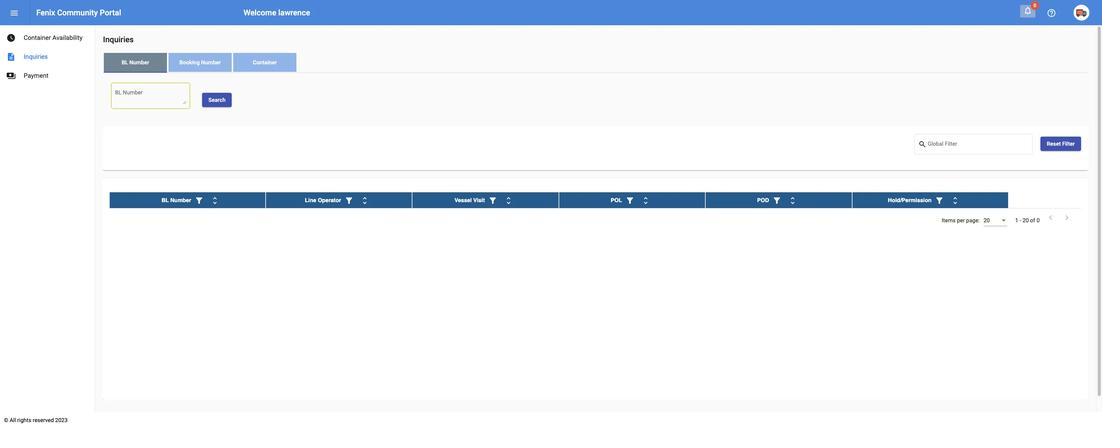 Task type: describe. For each thing, give the bounding box(es) containing it.
pod filter_alt
[[757, 196, 782, 205]]

reset
[[1047, 141, 1061, 147]]

fenix community portal
[[36, 8, 121, 17]]

bl for bl number filter_alt
[[162, 197, 169, 203]]

payment
[[24, 72, 48, 79]]

unfold_more for pol filter_alt
[[641, 196, 651, 205]]

© all rights reserved 2023
[[4, 417, 68, 423]]

watch_later
[[6, 33, 16, 43]]

1 filter_alt from the left
[[194, 196, 204, 205]]

welcome lawrence
[[244, 8, 310, 17]]

2 column header from the left
[[266, 192, 412, 208]]

hold/permission
[[888, 197, 932, 203]]

search
[[209, 97, 226, 103]]

lawrence
[[278, 8, 310, 17]]

welcome
[[244, 8, 276, 17]]

search
[[919, 140, 927, 149]]

-
[[1020, 217, 1022, 223]]

6 column header from the left
[[853, 192, 1009, 208]]

0 horizontal spatial inquiries
[[24, 53, 48, 60]]

number for bl number filter_alt
[[170, 197, 191, 203]]

row containing filter_alt
[[109, 192, 1082, 208]]

4 filter_alt from the left
[[626, 196, 635, 205]]

vessel
[[455, 197, 472, 203]]

visit
[[474, 197, 485, 203]]

5 column header from the left
[[706, 192, 853, 208]]

no color image containing payments
[[6, 71, 16, 81]]

per
[[957, 217, 965, 223]]

unfold_more button for bl number filter_alt
[[207, 192, 223, 208]]

Global Filter field
[[928, 142, 1029, 149]]

©
[[4, 417, 8, 423]]

bl for bl number
[[122, 59, 128, 66]]

pod
[[757, 197, 769, 203]]

line
[[305, 197, 316, 203]]

no color image containing watch_later
[[6, 33, 16, 43]]

bl number filter_alt
[[162, 196, 204, 205]]

unfold_more for bl number filter_alt
[[210, 196, 220, 205]]

line operator filter_alt
[[305, 196, 354, 205]]

2 filter_alt from the left
[[344, 196, 354, 205]]

rights
[[17, 417, 31, 423]]

2023
[[55, 417, 68, 423]]

3 filter_alt from the left
[[488, 196, 498, 205]]

0
[[1037, 217, 1040, 223]]

menu button
[[6, 5, 22, 21]]

filter_alt button for pol filter_alt
[[622, 192, 638, 208]]

portal
[[100, 8, 121, 17]]

navigate_next button
[[1060, 212, 1075, 224]]

1 horizontal spatial inquiries
[[103, 35, 134, 44]]

unfold_more for line operator filter_alt
[[360, 196, 370, 205]]

booking
[[179, 59, 200, 66]]

reserved
[[33, 417, 54, 423]]

filter_alt button for vessel visit filter_alt
[[485, 192, 501, 208]]

container availability
[[24, 34, 83, 41]]

number for bl number
[[129, 59, 149, 66]]



Task type: vqa. For each thing, say whether or not it's contained in the screenshot.


Task type: locate. For each thing, give the bounding box(es) containing it.
2 20 from the left
[[1023, 217, 1029, 223]]

20
[[984, 217, 990, 223], [1023, 217, 1029, 223]]

3 unfold_more button from the left
[[501, 192, 517, 208]]

unfold_more button for vessel visit filter_alt
[[501, 192, 517, 208]]

unfold_more button up items per page: at the right bottom of page
[[948, 192, 964, 208]]

5 filter_alt from the left
[[773, 196, 782, 205]]

filter_alt
[[194, 196, 204, 205], [344, 196, 354, 205], [488, 196, 498, 205], [626, 196, 635, 205], [773, 196, 782, 205], [935, 196, 945, 205]]

unfold_more up items per page: at the right bottom of page
[[951, 196, 960, 205]]

unfold_more for vessel visit filter_alt
[[504, 196, 514, 205]]

help_outline button
[[1044, 5, 1060, 21]]

2 unfold_more from the left
[[360, 196, 370, 205]]

container for container availability
[[24, 34, 51, 41]]

0 vertical spatial container
[[24, 34, 51, 41]]

page:
[[967, 217, 980, 223]]

1 unfold_more button from the left
[[207, 192, 223, 208]]

navigation
[[0, 25, 95, 85]]

unfold_more button right bl number filter_alt at top
[[207, 192, 223, 208]]

no color image containing navigate_before
[[1047, 213, 1056, 222]]

community
[[57, 8, 98, 17]]

1 vertical spatial bl
[[162, 197, 169, 203]]

bl number
[[122, 59, 149, 66]]

vessel visit filter_alt
[[455, 196, 498, 205]]

1 vertical spatial inquiries
[[24, 53, 48, 60]]

description
[[6, 52, 16, 62]]

no color image containing menu
[[9, 8, 19, 18]]

5 filter_alt button from the left
[[769, 192, 785, 208]]

unfold_more right pol filter_alt
[[641, 196, 651, 205]]

container
[[24, 34, 51, 41], [253, 59, 277, 66]]

booking number tab panel
[[103, 73, 1089, 400]]

4 unfold_more button from the left
[[638, 192, 654, 208]]

6 filter_alt button from the left
[[932, 192, 948, 208]]

fenix
[[36, 8, 55, 17]]

unfold_more button right the visit
[[501, 192, 517, 208]]

20 right the page: at bottom right
[[984, 217, 990, 223]]

1 horizontal spatial container
[[253, 59, 277, 66]]

1
[[1016, 217, 1019, 223]]

payments
[[6, 71, 16, 81]]

unfold_more for pod filter_alt
[[788, 196, 798, 205]]

unfold_more right bl number filter_alt at top
[[210, 196, 220, 205]]

2 unfold_more button from the left
[[357, 192, 373, 208]]

0 horizontal spatial 20
[[984, 217, 990, 223]]

search button
[[202, 93, 232, 107]]

3 unfold_more from the left
[[504, 196, 514, 205]]

notifications_none
[[1024, 6, 1033, 15]]

0 horizontal spatial container
[[24, 34, 51, 41]]

of
[[1031, 217, 1036, 223]]

bl inside bl number filter_alt
[[162, 197, 169, 203]]

inquiries
[[103, 35, 134, 44], [24, 53, 48, 60]]

navigate_before
[[1047, 213, 1056, 222]]

None text field
[[115, 90, 186, 104]]

number
[[129, 59, 149, 66], [201, 59, 221, 66], [170, 197, 191, 203]]

4 column header from the left
[[559, 192, 706, 208]]

unfold_more right operator
[[360, 196, 370, 205]]

navigate_before button
[[1044, 212, 1058, 224]]

unfold_more right the visit
[[504, 196, 514, 205]]

4 filter_alt button from the left
[[622, 192, 638, 208]]

1 20 from the left
[[984, 217, 990, 223]]

availability
[[52, 34, 83, 41]]

0 horizontal spatial bl
[[122, 59, 128, 66]]

navigation containing watch_later
[[0, 25, 95, 85]]

reset filter
[[1047, 141, 1075, 147]]

1 horizontal spatial bl
[[162, 197, 169, 203]]

no color image inside menu button
[[9, 8, 19, 18]]

4 unfold_more from the left
[[641, 196, 651, 205]]

notifications_none button
[[1020, 5, 1036, 18]]

1 filter_alt button from the left
[[191, 192, 207, 208]]

operator
[[318, 197, 341, 203]]

unfold_more button right pol filter_alt
[[638, 192, 654, 208]]

filter_alt button
[[191, 192, 207, 208], [341, 192, 357, 208], [485, 192, 501, 208], [622, 192, 638, 208], [769, 192, 785, 208], [932, 192, 948, 208]]

bl
[[122, 59, 128, 66], [162, 197, 169, 203]]

hold/permission filter_alt
[[888, 196, 945, 205]]

no color image inside navigate_next "button"
[[1063, 213, 1072, 222]]

1 horizontal spatial 20
[[1023, 217, 1029, 223]]

no color image inside help_outline popup button
[[1047, 8, 1057, 18]]

help_outline
[[1047, 8, 1057, 18]]

container inside navigation
[[24, 34, 51, 41]]

unfold_more button right operator
[[357, 192, 373, 208]]

pol filter_alt
[[611, 196, 635, 205]]

items
[[942, 217, 956, 223]]

unfold_more button for line operator filter_alt
[[357, 192, 373, 208]]

no color image containing description
[[6, 52, 16, 62]]

all
[[10, 417, 16, 423]]

3 filter_alt button from the left
[[485, 192, 501, 208]]

1 horizontal spatial number
[[170, 197, 191, 203]]

no color image containing help_outline
[[1047, 8, 1057, 18]]

number inside bl number filter_alt
[[170, 197, 191, 203]]

reset filter button
[[1041, 137, 1082, 151]]

no color image
[[1024, 6, 1033, 15], [194, 196, 204, 205], [344, 196, 354, 205], [360, 196, 370, 205], [504, 196, 514, 205], [626, 196, 635, 205], [641, 196, 651, 205], [788, 196, 798, 205], [1063, 213, 1072, 222]]

no color image containing notifications_none
[[1024, 6, 1033, 15]]

6 unfold_more from the left
[[951, 196, 960, 205]]

no color image containing navigate_next
[[1063, 213, 1072, 222]]

filter
[[1063, 141, 1075, 147]]

20 right -
[[1023, 217, 1029, 223]]

3 column header from the left
[[412, 192, 559, 208]]

5 unfold_more from the left
[[788, 196, 798, 205]]

booking number
[[179, 59, 221, 66]]

inquiries down the portal
[[103, 35, 134, 44]]

unfold_more button
[[207, 192, 223, 208], [357, 192, 373, 208], [501, 192, 517, 208], [638, 192, 654, 208], [785, 192, 801, 208], [948, 192, 964, 208]]

container for container
[[253, 59, 277, 66]]

1 unfold_more from the left
[[210, 196, 220, 205]]

inquiries up payment
[[24, 53, 48, 60]]

1 vertical spatial container
[[253, 59, 277, 66]]

navigate_next
[[1063, 213, 1072, 222]]

0 vertical spatial bl
[[122, 59, 128, 66]]

unfold_more button for pol filter_alt
[[638, 192, 654, 208]]

2 horizontal spatial number
[[201, 59, 221, 66]]

unfold_more button for hold/permission filter_alt
[[948, 192, 964, 208]]

6 unfold_more button from the left
[[948, 192, 964, 208]]

pol
[[611, 197, 622, 203]]

no color image inside notifications_none popup button
[[1024, 6, 1033, 15]]

filter_alt button for bl number filter_alt
[[191, 192, 207, 208]]

no color image containing search
[[919, 140, 928, 149]]

5 unfold_more button from the left
[[785, 192, 801, 208]]

0 horizontal spatial number
[[129, 59, 149, 66]]

no color image inside the navigate_before button
[[1047, 213, 1056, 222]]

row
[[109, 192, 1082, 208]]

column header
[[109, 192, 266, 208], [266, 192, 412, 208], [412, 192, 559, 208], [559, 192, 706, 208], [706, 192, 853, 208], [853, 192, 1009, 208]]

unfold_more button right pod filter_alt
[[785, 192, 801, 208]]

no color image
[[9, 8, 19, 18], [1047, 8, 1057, 18], [6, 33, 16, 43], [6, 52, 16, 62], [6, 71, 16, 81], [919, 140, 928, 149], [210, 196, 220, 205], [488, 196, 498, 205], [773, 196, 782, 205], [935, 196, 945, 205], [951, 196, 960, 205], [1047, 213, 1056, 222]]

1 - 20 of 0
[[1016, 217, 1040, 223]]

filter_alt button for pod filter_alt
[[769, 192, 785, 208]]

number for booking number
[[201, 59, 221, 66]]

items per page:
[[942, 217, 980, 223]]

container tab panel
[[103, 73, 1089, 400]]

unfold_more for hold/permission filter_alt
[[951, 196, 960, 205]]

menu
[[9, 8, 19, 18]]

unfold_more button for pod filter_alt
[[785, 192, 801, 208]]

filter_alt button for line operator filter_alt
[[341, 192, 357, 208]]

unfold_more
[[210, 196, 220, 205], [360, 196, 370, 205], [504, 196, 514, 205], [641, 196, 651, 205], [788, 196, 798, 205], [951, 196, 960, 205]]

6 filter_alt from the left
[[935, 196, 945, 205]]

0 vertical spatial inquiries
[[103, 35, 134, 44]]

filter_alt button for hold/permission filter_alt
[[932, 192, 948, 208]]

unfold_more right pod filter_alt
[[788, 196, 798, 205]]

2 filter_alt button from the left
[[341, 192, 357, 208]]

1 column header from the left
[[109, 192, 266, 208]]



